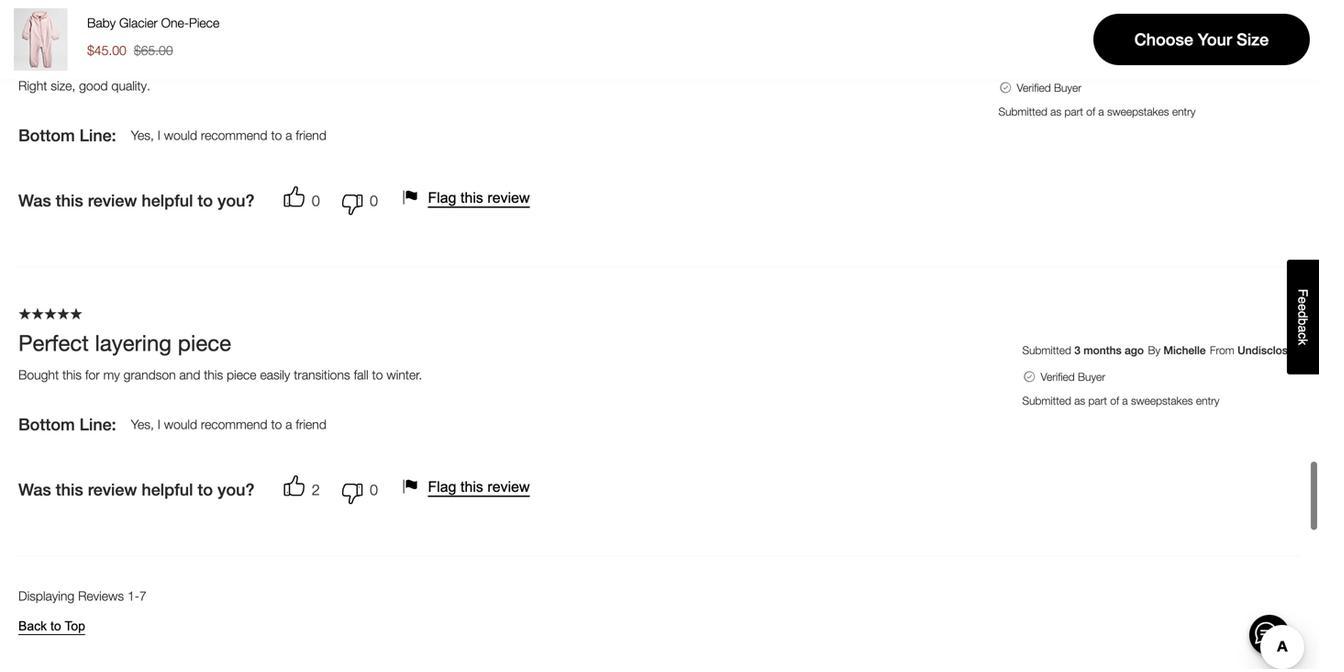 Task type: locate. For each thing, give the bounding box(es) containing it.
1 flag from the top
[[428, 189, 457, 206]]

submitted as part of a sweepstakes entry down submitted 3 months ago by michelle from undisclosed
[[1023, 394, 1220, 407]]

1 vertical spatial ago
[[1125, 344, 1145, 357]]

submitted
[[999, 105, 1048, 118], [1023, 344, 1072, 357], [1023, 394, 1072, 407]]

months for perfect layering piece
[[1084, 344, 1122, 357]]

0 vertical spatial was this review helpful to you?
[[18, 191, 255, 210]]

verified down about on the right of the page
[[1018, 81, 1052, 94]]

line: down good
[[80, 126, 116, 145]]

part for again.
[[1065, 105, 1084, 118]]

bottom down bought
[[18, 415, 75, 434]]

0 horizontal spatial part
[[1065, 105, 1084, 118]]

e up d
[[1297, 297, 1311, 304]]

by
[[1157, 55, 1170, 68], [1149, 344, 1161, 357]]

1 bottom line: from the top
[[18, 126, 116, 145]]

0 vertical spatial bottom line:
[[18, 126, 116, 145]]

0 vertical spatial line:
[[80, 126, 116, 145]]

1 vertical spatial was this review helpful to you?
[[18, 480, 255, 499]]

piece up and
[[178, 330, 231, 356]]

verified buyer for would purchase again.
[[1018, 81, 1082, 94]]

0 vertical spatial verified buyer
[[1018, 81, 1082, 94]]

1 horizontal spatial of
[[1111, 394, 1120, 407]]

2 you? from the top
[[218, 480, 255, 499]]

about
[[1051, 55, 1081, 68]]

2 vertical spatial submitted
[[1023, 394, 1072, 407]]

0 vertical spatial was
[[18, 191, 51, 210]]

by down choose on the right top of the page
[[1157, 55, 1170, 68]]

this
[[461, 189, 484, 206], [56, 191, 83, 210], [62, 367, 82, 382], [204, 367, 223, 382], [461, 479, 484, 495], [56, 480, 83, 499]]

yes, for layering
[[131, 417, 154, 432]]

flag this review
[[428, 189, 530, 206], [428, 479, 530, 495]]

ago down choose on the right top of the page
[[1134, 55, 1153, 68]]

buyer
[[1055, 81, 1082, 94], [1079, 370, 1106, 383]]

0 button for perfect layering piece
[[327, 471, 386, 508]]

2 line: from the top
[[80, 415, 116, 434]]

1 line: from the top
[[80, 126, 116, 145]]

0 vertical spatial you?
[[218, 191, 255, 210]]

friend
[[296, 128, 327, 143], [296, 417, 327, 432]]

1 vertical spatial would
[[164, 417, 197, 432]]

1 flag this review button from the top
[[400, 187, 538, 209]]

recommend
[[201, 128, 268, 143], [201, 417, 268, 432]]

from for again.
[[1211, 55, 1235, 68]]

line:
[[80, 126, 116, 145], [80, 415, 116, 434]]

2 flag from the top
[[428, 479, 457, 495]]

line: down for
[[80, 415, 116, 434]]

1 vertical spatial line:
[[80, 415, 116, 434]]

1 vertical spatial submitted as part of a sweepstakes entry
[[1023, 394, 1220, 407]]

0 vertical spatial from
[[1211, 55, 1235, 68]]

months right about on the right of the page
[[1093, 55, 1131, 68]]

would down and
[[164, 417, 197, 432]]

review
[[488, 189, 530, 206], [88, 191, 137, 210], [488, 479, 530, 495], [88, 480, 137, 499]]

1 yes, i would recommend to a friend from the top
[[131, 128, 327, 143]]

1 was from the top
[[18, 191, 51, 210]]

line: for layering
[[80, 415, 116, 434]]

would purchase again.
[[18, 40, 243, 67]]

0 vertical spatial verified
[[1018, 81, 1052, 94]]

and
[[179, 367, 200, 382]]

bottom line: down for
[[18, 415, 116, 434]]

0 vertical spatial by
[[1157, 55, 1170, 68]]

0 horizontal spatial 2
[[312, 481, 320, 498]]

0 vertical spatial as
[[1051, 105, 1062, 118]]

1 vertical spatial 2
[[312, 481, 320, 498]]

piece
[[189, 15, 220, 30]]

would down again.
[[164, 128, 197, 143]]

size
[[1237, 30, 1270, 49]]

2
[[1084, 55, 1090, 68], [312, 481, 320, 498]]

2 would from the top
[[164, 417, 197, 432]]

was this review helpful to you? for purchase
[[18, 191, 255, 210]]

flag
[[428, 189, 457, 206], [428, 479, 457, 495]]

1 vertical spatial bottom line:
[[18, 415, 116, 434]]

1 vertical spatial flag this review
[[428, 479, 530, 495]]

good
[[79, 78, 108, 93]]

helpful for purchase
[[142, 191, 193, 210]]

bottom
[[18, 126, 75, 145], [18, 415, 75, 434]]

you?
[[218, 191, 255, 210], [218, 480, 255, 499]]

you? for perfect layering piece
[[218, 480, 255, 499]]

friend for perfect layering piece
[[296, 417, 327, 432]]

undisclosed
[[1238, 55, 1302, 68], [1238, 344, 1302, 357]]

verified for again.
[[1018, 81, 1052, 94]]

undisclosed down size
[[1238, 55, 1302, 68]]

0 vertical spatial buyer
[[1055, 81, 1082, 94]]

2 yes, i would recommend to a friend from the top
[[131, 417, 327, 432]]

of
[[1087, 105, 1096, 118], [1111, 394, 1120, 407]]

bottom line: down size,
[[18, 126, 116, 145]]

back to top button
[[18, 619, 85, 634]]

1 vertical spatial entry
[[1197, 394, 1220, 407]]

layering
[[95, 330, 172, 356]]

0 vertical spatial submitted
[[999, 105, 1048, 118]]

1 vertical spatial by
[[1149, 344, 1161, 357]]

f e e d b a c k button
[[1288, 260, 1320, 375]]

0 vertical spatial flag this review button
[[400, 187, 538, 209]]

submitted as part of a sweepstakes entry down about on the right of the page
[[999, 105, 1196, 118]]

1 bottom from the top
[[18, 126, 75, 145]]

entry down michelle
[[1197, 394, 1220, 407]]

1 vertical spatial as
[[1075, 394, 1086, 407]]

f e e d b a c k
[[1297, 289, 1311, 345]]

1 flag this review from the top
[[428, 189, 530, 206]]

as down 3
[[1075, 394, 1086, 407]]

2 was from the top
[[18, 480, 51, 499]]

submitted as part of a sweepstakes entry for piece
[[1023, 394, 1220, 407]]

1 horizontal spatial as
[[1075, 394, 1086, 407]]

1 vertical spatial undisclosed
[[1238, 344, 1302, 357]]

1 vertical spatial yes, i would recommend to a friend
[[131, 417, 327, 432]]

winter.
[[387, 367, 422, 382]]

0 vertical spatial friend
[[296, 128, 327, 143]]

entry
[[1173, 105, 1196, 118], [1197, 394, 1220, 407]]

1 vertical spatial flag this review button
[[400, 476, 538, 498]]

yes, i would recommend to a friend down bought this for my grandson and this piece easily transitions fall to winter.
[[131, 417, 327, 432]]

undisclosed down "c"
[[1238, 344, 1302, 357]]

to inside button
[[50, 619, 61, 633]]

2 e from the top
[[1297, 304, 1311, 311]]

flag this review for would purchase again.
[[428, 189, 530, 206]]

buyer down 3
[[1079, 370, 1106, 383]]

i down grandson
[[158, 417, 160, 432]]

buyer for perfect layering piece
[[1079, 370, 1106, 383]]

bottom line:
[[18, 126, 116, 145], [18, 415, 116, 434]]

0 vertical spatial months
[[1093, 55, 1131, 68]]

0 vertical spatial would
[[164, 128, 197, 143]]

as
[[1051, 105, 1062, 118], [1075, 394, 1086, 407]]

1 vertical spatial was
[[18, 480, 51, 499]]

submitted as part of a sweepstakes entry for again.
[[999, 105, 1196, 118]]

glacier
[[119, 15, 158, 30]]

0 vertical spatial i
[[158, 128, 160, 143]]

your
[[1199, 30, 1233, 49]]

0 vertical spatial recommend
[[201, 128, 268, 143]]

bottom line: for would
[[18, 126, 116, 145]]

flag this review button
[[400, 187, 538, 209], [400, 476, 538, 498]]

a inside f e e d b a c k button
[[1297, 325, 1311, 333]]

would for piece
[[164, 417, 197, 432]]

fall
[[354, 367, 369, 382]]

perfect layering piece
[[18, 330, 231, 356]]

yes, down quality.
[[131, 128, 154, 143]]

verified buyer
[[1018, 81, 1082, 94], [1041, 370, 1106, 383]]

recommend down again.
[[201, 128, 268, 143]]

0 horizontal spatial of
[[1087, 105, 1096, 118]]

0 vertical spatial of
[[1087, 105, 1096, 118]]

0 vertical spatial helpful
[[142, 191, 193, 210]]

to
[[271, 128, 282, 143], [198, 191, 213, 210], [372, 367, 383, 382], [271, 417, 282, 432], [198, 480, 213, 499], [50, 619, 61, 633]]

1 vertical spatial part
[[1089, 394, 1108, 407]]

by left michelle
[[1149, 344, 1161, 357]]

e
[[1297, 297, 1311, 304], [1297, 304, 1311, 311]]

1 vertical spatial of
[[1111, 394, 1120, 407]]

0 vertical spatial entry
[[1173, 105, 1196, 118]]

entry down tristan
[[1173, 105, 1196, 118]]

1 vertical spatial sweepstakes
[[1132, 394, 1194, 407]]

top
[[65, 619, 85, 633]]

0 horizontal spatial as
[[1051, 105, 1062, 118]]

bought
[[18, 367, 59, 382]]

would
[[164, 128, 197, 143], [164, 417, 197, 432]]

1 vertical spatial bottom
[[18, 415, 75, 434]]

0 vertical spatial yes,
[[131, 128, 154, 143]]

1 horizontal spatial 2
[[1084, 55, 1090, 68]]

piece
[[178, 330, 231, 356], [227, 367, 257, 382]]

i down "$65.00"
[[158, 128, 160, 143]]

0 vertical spatial 2
[[1084, 55, 1090, 68]]

choose your size button
[[1094, 14, 1311, 65]]

1 friend from the top
[[296, 128, 327, 143]]

from down your
[[1211, 55, 1235, 68]]

submitted for would purchase again.
[[999, 105, 1048, 118]]

1 vertical spatial friend
[[296, 417, 327, 432]]

1-
[[128, 588, 140, 604]]

yes, down grandson
[[131, 417, 154, 432]]

sweepstakes for perfect layering piece
[[1132, 394, 1194, 407]]

0 button
[[284, 182, 327, 219], [327, 182, 386, 219], [327, 471, 386, 508]]

piece left easily at the left bottom of the page
[[227, 367, 257, 382]]

recommend down bought this for my grandson and this piece easily transitions fall to winter.
[[201, 417, 268, 432]]

1 horizontal spatial part
[[1089, 394, 1108, 407]]

2 inside button
[[312, 481, 320, 498]]

from
[[1211, 55, 1235, 68], [1211, 344, 1235, 357]]

months right 3
[[1084, 344, 1122, 357]]

months
[[1093, 55, 1131, 68], [1084, 344, 1122, 357]]

2 flag this review button from the top
[[400, 476, 538, 498]]

0 vertical spatial flag
[[428, 189, 457, 206]]

0 vertical spatial bottom
[[18, 126, 75, 145]]

1 vertical spatial buyer
[[1079, 370, 1106, 383]]

verified buyer down about on the right of the page
[[1018, 81, 1082, 94]]

of for piece
[[1111, 394, 1120, 407]]

1 you? from the top
[[218, 191, 255, 210]]

2 undisclosed from the top
[[1238, 344, 1302, 357]]

1 vertical spatial helpful
[[142, 480, 193, 499]]

sweepstakes down 'about 2 months ago by tristan from undisclosed'
[[1108, 105, 1170, 118]]

ago
[[1134, 55, 1153, 68], [1125, 344, 1145, 357]]

0 vertical spatial sweepstakes
[[1108, 105, 1170, 118]]

1 yes, from the top
[[131, 128, 154, 143]]

2 bottom line: from the top
[[18, 415, 116, 434]]

was
[[18, 191, 51, 210], [18, 480, 51, 499]]

verified down 3
[[1041, 370, 1075, 383]]

yes, i would recommend to a friend
[[131, 128, 327, 143], [131, 417, 327, 432]]

e up b
[[1297, 304, 1311, 311]]

0 vertical spatial flag this review
[[428, 189, 530, 206]]

1 vertical spatial recommend
[[201, 417, 268, 432]]

1 from from the top
[[1211, 55, 1235, 68]]

f
[[1297, 289, 1311, 297]]

0 vertical spatial yes, i would recommend to a friend
[[131, 128, 327, 143]]

submitted as part of a sweepstakes entry
[[999, 105, 1196, 118], [1023, 394, 1220, 407]]

part down about on the right of the page
[[1065, 105, 1084, 118]]

perfect
[[18, 330, 89, 356]]

2 friend from the top
[[296, 417, 327, 432]]

i
[[158, 128, 160, 143], [158, 417, 160, 432]]

1 vertical spatial from
[[1211, 344, 1235, 357]]

2 bottom from the top
[[18, 415, 75, 434]]

right
[[18, 78, 47, 93]]

yes, i would recommend to a friend down again.
[[131, 128, 327, 143]]

1 vertical spatial you?
[[218, 480, 255, 499]]

b
[[1297, 318, 1311, 325]]

helpful for layering
[[142, 480, 193, 499]]

0 vertical spatial submitted as part of a sweepstakes entry
[[999, 105, 1196, 118]]

part
[[1065, 105, 1084, 118], [1089, 394, 1108, 407]]

0 vertical spatial ago
[[1134, 55, 1153, 68]]

1 was this review helpful to you? from the top
[[18, 191, 255, 210]]

2 helpful from the top
[[142, 480, 193, 499]]

1 vertical spatial yes,
[[131, 417, 154, 432]]

sweepstakes down submitted 3 months ago by michelle from undisclosed
[[1132, 394, 1194, 407]]

yes,
[[131, 128, 154, 143], [131, 417, 154, 432]]

bottom down right
[[18, 126, 75, 145]]

bottom line: for perfect
[[18, 415, 116, 434]]

1 vertical spatial i
[[158, 417, 160, 432]]

1 helpful from the top
[[142, 191, 193, 210]]

verified for piece
[[1041, 370, 1075, 383]]

ago left michelle
[[1125, 344, 1145, 357]]

size,
[[51, 78, 75, 93]]

2 recommend from the top
[[201, 417, 268, 432]]

2 i from the top
[[158, 417, 160, 432]]

for
[[85, 367, 100, 382]]

flag for perfect layering piece
[[428, 479, 457, 495]]

0 for perfect layering piece
[[370, 481, 378, 498]]

1 vertical spatial verified buyer
[[1041, 370, 1106, 383]]

verified buyer for perfect layering piece
[[1041, 370, 1106, 383]]

from right michelle
[[1211, 344, 1235, 357]]

https://images.thenorthface.com/is/image/thenorthface/nf0a84mf_rs4_hero?$color swatch$ image
[[9, 8, 72, 71]]

1 vertical spatial verified
[[1041, 370, 1075, 383]]

1 vertical spatial flag
[[428, 479, 457, 495]]

would
[[18, 40, 80, 67]]

part down submitted 3 months ago by michelle from undisclosed
[[1089, 394, 1108, 407]]

i for purchase
[[158, 128, 160, 143]]

verified
[[1018, 81, 1052, 94], [1041, 370, 1075, 383]]

was for perfect
[[18, 480, 51, 499]]

sweepstakes
[[1108, 105, 1170, 118], [1132, 394, 1194, 407]]

was this review helpful to you?
[[18, 191, 255, 210], [18, 480, 255, 499]]

2 from from the top
[[1211, 344, 1235, 357]]

ago for piece
[[1125, 344, 1145, 357]]

as down about on the right of the page
[[1051, 105, 1062, 118]]

2 flag this review from the top
[[428, 479, 530, 495]]

0 vertical spatial part
[[1065, 105, 1084, 118]]

0 vertical spatial undisclosed
[[1238, 55, 1302, 68]]

helpful
[[142, 191, 193, 210], [142, 480, 193, 499]]

displaying reviews             1-7
[[18, 588, 147, 604]]

2 yes, from the top
[[131, 417, 154, 432]]

1 would from the top
[[164, 128, 197, 143]]

bottom for would
[[18, 126, 75, 145]]

1 undisclosed from the top
[[1238, 55, 1302, 68]]

2 was this review helpful to you? from the top
[[18, 480, 255, 499]]

buyer down about on the right of the page
[[1055, 81, 1082, 94]]

0
[[312, 192, 320, 209], [370, 192, 378, 209], [370, 481, 378, 498]]

1 recommend from the top
[[201, 128, 268, 143]]

transitions
[[294, 367, 350, 382]]

submitted for perfect layering piece
[[1023, 394, 1072, 407]]

1 i from the top
[[158, 128, 160, 143]]

my
[[103, 367, 120, 382]]

1 vertical spatial months
[[1084, 344, 1122, 357]]

a
[[1099, 105, 1105, 118], [286, 128, 292, 143], [1297, 325, 1311, 333], [1123, 394, 1129, 407], [286, 417, 292, 432]]

verified buyer down 3
[[1041, 370, 1106, 383]]



Task type: vqa. For each thing, say whether or not it's contained in the screenshot.
the "Shop"
no



Task type: describe. For each thing, give the bounding box(es) containing it.
was this review helpful to you? for layering
[[18, 480, 255, 499]]

$65.00
[[134, 43, 173, 58]]

easily
[[260, 367, 290, 382]]

7
[[139, 588, 147, 604]]

quality.
[[111, 78, 150, 93]]

yes, i would recommend to a friend for perfect layering piece
[[131, 417, 327, 432]]

flag this review button for piece
[[400, 476, 538, 498]]

$45.00
[[87, 43, 126, 58]]

flag this review for perfect layering piece
[[428, 479, 530, 495]]

friend for would purchase again.
[[296, 128, 327, 143]]

baby glacier one-piece
[[87, 15, 220, 30]]

you? for would purchase again.
[[218, 191, 255, 210]]

displaying
[[18, 588, 75, 604]]

would for again.
[[164, 128, 197, 143]]

by for again.
[[1157, 55, 1170, 68]]

about 2 months ago by tristan from undisclosed
[[1051, 55, 1302, 68]]

michelle
[[1164, 344, 1207, 357]]

yes, i would recommend to a friend for would purchase again.
[[131, 128, 327, 143]]

choose your size
[[1135, 30, 1270, 49]]

was for would
[[18, 191, 51, 210]]

as for perfect layering piece
[[1075, 394, 1086, 407]]

of for again.
[[1087, 105, 1096, 118]]

ago for again.
[[1134, 55, 1153, 68]]

0 for would purchase again.
[[370, 192, 378, 209]]

2 button
[[284, 471, 327, 508]]

again.
[[184, 40, 243, 67]]

1 e from the top
[[1297, 297, 1311, 304]]

i for layering
[[158, 417, 160, 432]]

recommend for would purchase again.
[[201, 128, 268, 143]]

tristan
[[1173, 55, 1207, 68]]

submitted 3 months ago by michelle from undisclosed
[[1023, 344, 1302, 357]]

right size, good quality.
[[18, 78, 150, 93]]

entry for perfect layering piece
[[1197, 394, 1220, 407]]

purchase
[[86, 40, 177, 67]]

part for piece
[[1089, 394, 1108, 407]]

reviews
[[78, 588, 124, 604]]

0 vertical spatial piece
[[178, 330, 231, 356]]

by for piece
[[1149, 344, 1161, 357]]

k
[[1297, 339, 1311, 345]]

1 vertical spatial piece
[[227, 367, 257, 382]]

3
[[1075, 344, 1081, 357]]

months for would purchase again.
[[1093, 55, 1131, 68]]

as for would purchase again.
[[1051, 105, 1062, 118]]

flag this review button for again.
[[400, 187, 538, 209]]

bought this for my grandson and this piece easily transitions fall to winter.
[[18, 367, 422, 382]]

sweepstakes for would purchase again.
[[1108, 105, 1170, 118]]

1 vertical spatial submitted
[[1023, 344, 1072, 357]]

undisclosed for perfect layering piece
[[1238, 344, 1302, 357]]

back
[[18, 619, 47, 633]]

grandson
[[124, 367, 176, 382]]

c
[[1297, 333, 1311, 339]]

line: for purchase
[[80, 126, 116, 145]]

undisclosed for would purchase again.
[[1238, 55, 1302, 68]]

baby
[[87, 15, 116, 30]]

from for piece
[[1211, 344, 1235, 357]]

flag for would purchase again.
[[428, 189, 457, 206]]

back to top
[[18, 619, 85, 633]]

choose
[[1135, 30, 1194, 49]]

yes, for purchase
[[131, 128, 154, 143]]

d
[[1297, 311, 1311, 318]]

bottom for perfect
[[18, 415, 75, 434]]

entry for would purchase again.
[[1173, 105, 1196, 118]]

one-
[[161, 15, 189, 30]]

recommend for perfect layering piece
[[201, 417, 268, 432]]

0 button for would purchase again.
[[327, 182, 386, 219]]

buyer for would purchase again.
[[1055, 81, 1082, 94]]



